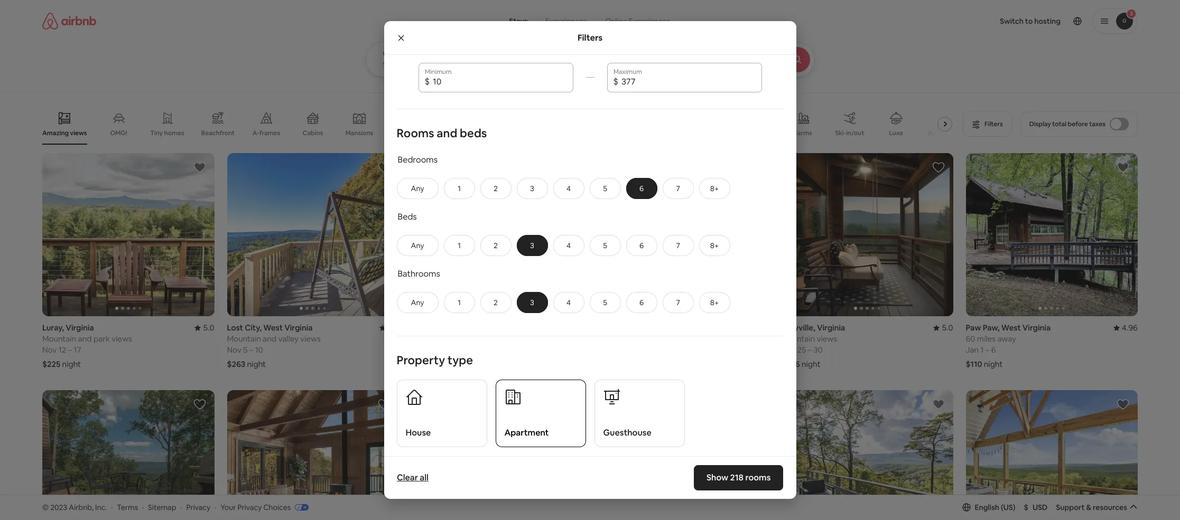 Task type: describe. For each thing, give the bounding box(es) containing it.
in/out
[[847, 129, 865, 137]]

what can we help you find? tab list
[[501, 11, 596, 32]]

17
[[74, 345, 81, 355]]

taxes
[[1090, 120, 1106, 128]]

bedrooms
[[398, 154, 438, 165]]

guesthouse button
[[595, 380, 685, 448]]

your privacy choices
[[221, 503, 291, 513]]

all
[[420, 473, 428, 484]]

paw,
[[983, 323, 1000, 333]]

a-frames
[[253, 129, 280, 137]]

add to wishlist: basye, virginia image
[[932, 399, 945, 411]]

4.96
[[1122, 323, 1138, 333]]

mountain inside lost city, west virginia mountain and valley views nov 5 – 10 $263 night
[[227, 334, 261, 344]]

$110
[[966, 360, 983, 370]]

resources
[[1094, 503, 1128, 513]]

5.0 out of 5 average rating image for rileyville, virginia mountain views nov 25 – 30 $466 night
[[934, 323, 954, 333]]

display total before taxes button
[[1021, 112, 1138, 137]]

5.0 for rileyville, virginia mountain views nov 25 – 30 $466 night
[[942, 323, 954, 333]]

4 button for beds
[[553, 235, 585, 256]]

online experiences
[[606, 16, 670, 26]]

5 button for beds
[[590, 235, 621, 256]]

4 for bedrooms
[[567, 184, 571, 193]]

25
[[798, 345, 807, 355]]

luray, virginia mountain and park views nov 12 – 17 $225 night
[[42, 323, 132, 370]]

none search field containing stays
[[366, 0, 844, 77]]

pools
[[956, 129, 973, 137]]

bathrooms
[[398, 269, 440, 280]]

west for away
[[1002, 323, 1021, 333]]

apartment
[[505, 428, 549, 439]]

homes
[[164, 129, 184, 137]]

any element for bathrooms
[[408, 298, 428, 308]]

experiences button
[[537, 11, 596, 32]]

away
[[998, 334, 1017, 344]]

show map button
[[555, 449, 625, 474]]

any for bedrooms
[[411, 184, 424, 193]]

guesthouse
[[604, 428, 652, 439]]

– inside rileyville, virginia mountain views nov 25 – 30 $466 night
[[808, 345, 812, 355]]

english (us) button
[[963, 503, 1016, 513]]

6 for 6 "button" corresponding to bathrooms
[[640, 298, 644, 308]]

4 mountain from the left
[[597, 334, 631, 344]]

2 for bathrooms
[[494, 298, 498, 308]]

english (us)
[[975, 503, 1016, 513]]

virginia inside rileyville, virginia mountain views nov 25 – 30 $466 night
[[817, 323, 846, 333]]

where
[[383, 50, 403, 59]]

stays tab panel
[[366, 42, 844, 77]]

stays
[[509, 16, 528, 26]]

lakefront
[[445, 129, 474, 137]]

mountain inside luray, virginia mountain and park views nov 12 – 17 $225 night
[[42, 334, 76, 344]]

rooms
[[746, 473, 771, 484]]

$263
[[227, 360, 246, 370]]

views inside luray, virginia mountain and park views nov 12 – 17 $225 night
[[112, 334, 132, 344]]

night inside mountain and lake views jan 2 – 7 $209 night
[[432, 360, 451, 370]]

add to wishlist: wardensville, west virginia image
[[1117, 399, 1130, 411]]

4 for beds
[[567, 241, 571, 251]]

type
[[448, 353, 473, 368]]

virginia inside luray, virginia mountain and park views nov 12 – 17 $225 night
[[66, 323, 94, 333]]

any button for beds
[[397, 235, 439, 256]]

beachfront
[[201, 129, 235, 137]]

$225
[[42, 360, 60, 370]]

show 218 rooms link
[[694, 466, 784, 491]]

paw paw, west virginia 60 miles away jan 1 – 6 $110 night
[[966, 323, 1051, 370]]

(us)
[[1001, 503, 1016, 513]]

30
[[814, 345, 823, 355]]

8+ for bathrooms
[[711, 298, 719, 308]]

experiences inside button
[[546, 16, 587, 26]]

show for show 218 rooms
[[707, 473, 729, 484]]

your privacy choices link
[[221, 503, 309, 513]]

1 6 button from the top
[[626, 178, 658, 199]]

amazing for amazing pools
[[928, 129, 955, 137]]

mountain and lake views jan 2 – 7 $209 night
[[412, 334, 500, 370]]

amazing for amazing views
[[42, 129, 69, 137]]

support & resources
[[1057, 503, 1128, 513]]

2 horizontal spatial $
[[1025, 503, 1029, 513]]

english
[[975, 503, 1000, 513]]

rooms and beds
[[397, 126, 487, 141]]

1 3 from the top
[[530, 184, 535, 193]]

© 2023 airbnb, inc. ·
[[42, 503, 113, 513]]

night inside paw paw, west virginia 60 miles away jan 1 – 6 $110 night
[[984, 360, 1003, 370]]

– inside lost city, west virginia mountain and valley views nov 5 – 10 $263 night
[[249, 345, 253, 355]]

miles
[[977, 334, 996, 344]]

– inside luray, virginia mountain and park views nov 12 – 17 $225 night
[[68, 345, 72, 355]]

8+ button for bedrooms
[[699, 178, 731, 199]]

usd
[[1033, 503, 1048, 513]]

5 for bedrooms
[[603, 184, 607, 193]]

map
[[587, 457, 602, 466]]

valley
[[278, 334, 299, 344]]

7 button for bedrooms
[[663, 178, 694, 199]]

any element for bedrooms
[[408, 184, 428, 193]]

tiny
[[150, 129, 163, 137]]

ski-
[[836, 129, 847, 137]]

mountain inside mountain and lake views jan 2 – 7 $209 night
[[412, 334, 446, 344]]

3 for beds
[[530, 241, 535, 251]]

show map
[[566, 457, 602, 466]]

amazing views
[[42, 129, 87, 137]]

mountain views
[[597, 334, 653, 344]]

&
[[1087, 503, 1092, 513]]

2 button for bedrooms
[[480, 178, 512, 199]]

4 button for bathrooms
[[553, 292, 585, 313]]

show 218 rooms
[[707, 473, 771, 484]]

total
[[1053, 120, 1067, 128]]

4.96 out of 5 average rating image
[[1114, 323, 1138, 333]]

12
[[58, 345, 66, 355]]

inc.
[[95, 503, 107, 513]]

1 · from the left
[[111, 503, 113, 513]]

filters dialog
[[384, 0, 797, 500]]

online
[[606, 16, 627, 26]]

3 button for beds
[[517, 235, 548, 256]]

8+ for bedrooms
[[711, 184, 719, 193]]

house
[[406, 428, 431, 439]]

7 for bedrooms
[[676, 184, 680, 193]]

virginia inside lost city, west virginia mountain and valley views nov 5 – 10 $263 night
[[285, 323, 313, 333]]

1 privacy from the left
[[186, 503, 211, 513]]

park
[[94, 334, 110, 344]]

nov inside rileyville, virginia mountain views nov 25 – 30 $466 night
[[782, 345, 796, 355]]

nov inside lost city, west virginia mountain and valley views nov 5 – 10 $263 night
[[227, 345, 242, 355]]

add to wishlist: harpers ferry, west virginia image
[[378, 399, 391, 411]]

4 · from the left
[[215, 503, 216, 513]]

1 inside paw paw, west virginia 60 miles away jan 1 – 6 $110 night
[[981, 345, 984, 355]]

tiny homes
[[150, 129, 184, 137]]

terms link
[[117, 503, 138, 513]]

any element for beds
[[408, 241, 428, 251]]

before
[[1068, 120, 1089, 128]]

rileyville,
[[782, 323, 816, 333]]

privacy link
[[186, 503, 211, 513]]

5 inside lost city, west virginia mountain and valley views nov 5 – 10 $263 night
[[243, 345, 248, 355]]

clear all
[[397, 473, 428, 484]]

2 privacy from the left
[[238, 503, 262, 513]]

– inside mountain and lake views jan 2 – 7 $209 night
[[433, 345, 437, 355]]

luray,
[[42, 323, 64, 333]]

©
[[42, 503, 49, 513]]

60
[[966, 334, 976, 344]]



Task type: locate. For each thing, give the bounding box(es) containing it.
1 horizontal spatial $
[[614, 76, 619, 87]]

1 any from the top
[[411, 184, 424, 193]]

and inside mountain and lake views jan 2 – 7 $209 night
[[448, 334, 461, 344]]

add to wishlist: lost city, west virginia image
[[378, 161, 391, 174]]

experiences right online
[[629, 16, 670, 26]]

2 mountain from the left
[[227, 334, 261, 344]]

jan inside paw paw, west virginia 60 miles away jan 1 – 6 $110 night
[[966, 345, 979, 355]]

support & resources button
[[1057, 503, 1138, 513]]

0 horizontal spatial show
[[566, 457, 585, 466]]

1 vertical spatial any button
[[397, 235, 439, 256]]

0 horizontal spatial 5.0
[[203, 323, 214, 333]]

virginia
[[66, 323, 94, 333], [285, 323, 313, 333], [817, 323, 846, 333], [1023, 323, 1051, 333]]

0 horizontal spatial nov
[[42, 345, 57, 355]]

7 inside mountain and lake views jan 2 – 7 $209 night
[[439, 345, 443, 355]]

2 vertical spatial 1 button
[[444, 292, 475, 313]]

any for bathrooms
[[411, 298, 424, 308]]

any element up bathrooms
[[408, 241, 428, 251]]

1 vertical spatial 6 button
[[626, 235, 658, 256]]

property type
[[397, 353, 473, 368]]

any button down bathrooms
[[397, 292, 439, 313]]

1 horizontal spatial experiences
[[629, 16, 670, 26]]

0 vertical spatial 8+ button
[[699, 178, 731, 199]]

1 for bedrooms
[[458, 184, 461, 193]]

west up valley
[[263, 323, 283, 333]]

0 horizontal spatial experiences
[[546, 16, 587, 26]]

west up away
[[1002, 323, 1021, 333]]

5.0 for luray, virginia mountain and park views nov 12 – 17 $225 night
[[203, 323, 214, 333]]

mansions
[[346, 129, 373, 137]]

night inside lost city, west virginia mountain and valley views nov 5 – 10 $263 night
[[247, 360, 266, 370]]

amazing
[[42, 129, 69, 137], [928, 129, 955, 137]]

views inside "group"
[[70, 129, 87, 137]]

4 virginia from the left
[[1023, 323, 1051, 333]]

nov left 25
[[782, 345, 796, 355]]

experiences
[[546, 16, 587, 26], [629, 16, 670, 26]]

2 for beds
[[494, 241, 498, 251]]

jan down 60
[[966, 345, 979, 355]]

countryside
[[391, 129, 428, 137]]

3 2 button from the top
[[480, 292, 512, 313]]

0 horizontal spatial $
[[425, 76, 430, 87]]

0 horizontal spatial west
[[263, 323, 283, 333]]

any down bedrooms
[[411, 184, 424, 193]]

3 mountain from the left
[[412, 334, 446, 344]]

2 vertical spatial 6 button
[[626, 292, 658, 313]]

3 7 button from the top
[[663, 292, 694, 313]]

1 – from the left
[[68, 345, 72, 355]]

8+ button for bathrooms
[[699, 292, 731, 313]]

1 vertical spatial 3
[[530, 241, 535, 251]]

2 horizontal spatial nov
[[782, 345, 796, 355]]

– right 25
[[808, 345, 812, 355]]

lake
[[463, 334, 478, 344]]

1 2 button from the top
[[480, 178, 512, 199]]

3
[[530, 184, 535, 193], [530, 241, 535, 251], [530, 298, 535, 308]]

1 7 button from the top
[[663, 178, 694, 199]]

5.0 left paw
[[942, 323, 954, 333]]

None search field
[[366, 0, 844, 77]]

mountain inside rileyville, virginia mountain views nov 25 – 30 $466 night
[[782, 334, 816, 344]]

1 horizontal spatial show
[[707, 473, 729, 484]]

1 5.0 from the left
[[203, 323, 214, 333]]

nov inside luray, virginia mountain and park views nov 12 – 17 $225 night
[[42, 345, 57, 355]]

1 nov from the left
[[42, 345, 57, 355]]

and
[[437, 126, 458, 141], [78, 334, 92, 344], [263, 334, 277, 344], [448, 334, 461, 344]]

clear all button
[[392, 468, 434, 489]]

2 vertical spatial 2 button
[[480, 292, 512, 313]]

2 virginia from the left
[[285, 323, 313, 333]]

2 vertical spatial 7 button
[[663, 292, 694, 313]]

clear
[[397, 473, 418, 484]]

apartment button
[[496, 380, 586, 448]]

2 experiences from the left
[[629, 16, 670, 26]]

virginia up the 30
[[817, 323, 846, 333]]

2 vertical spatial 8+
[[711, 298, 719, 308]]

5 button for bedrooms
[[590, 178, 621, 199]]

$ for $ text box on the top left of page
[[425, 76, 430, 87]]

5.0 out of 5 average rating image
[[379, 323, 399, 333]]

3 3 button from the top
[[517, 292, 548, 313]]

west inside lost city, west virginia mountain and valley views nov 5 – 10 $263 night
[[263, 323, 283, 333]]

2 2 button from the top
[[480, 235, 512, 256]]

1 vertical spatial 2 button
[[480, 235, 512, 256]]

8+ element for bedrooms
[[711, 184, 719, 193]]

west inside paw paw, west virginia 60 miles away jan 1 – 6 $110 night
[[1002, 323, 1021, 333]]

2 button for beds
[[480, 235, 512, 256]]

night down 10
[[247, 360, 266, 370]]

2 vertical spatial any element
[[408, 298, 428, 308]]

any button for bathrooms
[[397, 292, 439, 313]]

online experiences link
[[596, 11, 680, 32]]

0 vertical spatial any element
[[408, 184, 428, 193]]

5
[[603, 184, 607, 193], [603, 241, 607, 251], [603, 298, 607, 308], [243, 345, 248, 355]]

2 button for bathrooms
[[480, 292, 512, 313]]

virginia up the 17
[[66, 323, 94, 333]]

3 any from the top
[[411, 298, 424, 308]]

1 mountain from the left
[[42, 334, 76, 344]]

views
[[70, 129, 87, 137], [112, 334, 132, 344], [300, 334, 321, 344], [479, 334, 500, 344], [632, 334, 653, 344], [817, 334, 838, 344]]

3 night from the left
[[432, 360, 451, 370]]

any element
[[408, 184, 428, 193], [408, 241, 428, 251], [408, 298, 428, 308]]

$466
[[782, 360, 800, 370]]

0 vertical spatial 4
[[567, 184, 571, 193]]

1 horizontal spatial nov
[[227, 345, 242, 355]]

3 5 button from the top
[[590, 292, 621, 313]]

Where field
[[383, 60, 521, 69]]

1 vertical spatial any element
[[408, 241, 428, 251]]

4 button for bedrooms
[[553, 178, 585, 199]]

any element down bathrooms
[[408, 298, 428, 308]]

2 6 button from the top
[[626, 235, 658, 256]]

3 – from the left
[[433, 345, 437, 355]]

nov
[[42, 345, 57, 355], [227, 345, 242, 355], [782, 345, 796, 355]]

3 · from the left
[[180, 503, 182, 513]]

1 horizontal spatial 5.0 out of 5 average rating image
[[934, 323, 954, 333]]

night inside rileyville, virginia mountain views nov 25 – 30 $466 night
[[802, 360, 821, 370]]

4 for bathrooms
[[567, 298, 571, 308]]

and inside luray, virginia mountain and park views nov 12 – 17 $225 night
[[78, 334, 92, 344]]

and left lake
[[448, 334, 461, 344]]

0 vertical spatial 7 button
[[663, 178, 694, 199]]

8+ element
[[711, 184, 719, 193], [711, 241, 719, 251], [711, 298, 719, 308]]

6 for 6 "button" for beds
[[640, 241, 644, 251]]

views inside lost city, west virginia mountain and valley views nov 5 – 10 $263 night
[[300, 334, 321, 344]]

5.0 left 'lost'
[[203, 323, 214, 333]]

2 vertical spatial 4 button
[[553, 292, 585, 313]]

jan inside mountain and lake views jan 2 – 7 $209 night
[[412, 345, 425, 355]]

0 vertical spatial 3 button
[[517, 178, 548, 199]]

1 8+ button from the top
[[699, 178, 731, 199]]

1 any button from the top
[[397, 178, 439, 199]]

1 vertical spatial 8+ element
[[711, 241, 719, 251]]

2 vertical spatial 8+ element
[[711, 298, 719, 308]]

2 vertical spatial 8+ button
[[699, 292, 731, 313]]

lost
[[227, 323, 243, 333]]

and left beds
[[437, 126, 458, 141]]

2 vertical spatial 3 button
[[517, 292, 548, 313]]

0 horizontal spatial jan
[[412, 345, 425, 355]]

3 8+ from the top
[[711, 298, 719, 308]]

nov up $263
[[227, 345, 242, 355]]

6 inside paw paw, west virginia 60 miles away jan 1 – 6 $110 night
[[992, 345, 996, 355]]

2 vertical spatial any button
[[397, 292, 439, 313]]

any button down bedrooms
[[397, 178, 439, 199]]

1 west from the left
[[263, 323, 283, 333]]

0 horizontal spatial privacy
[[186, 503, 211, 513]]

3 virginia from the left
[[817, 323, 846, 333]]

1 horizontal spatial amazing
[[928, 129, 955, 137]]

add to wishlist: paw paw, west virginia image
[[1117, 161, 1130, 174]]

1 vertical spatial any
[[411, 241, 424, 251]]

support
[[1057, 503, 1085, 513]]

1 any element from the top
[[408, 184, 428, 193]]

1 5 button from the top
[[590, 178, 621, 199]]

1 vertical spatial add to wishlist: rileyville, virginia image
[[193, 399, 206, 411]]

0 vertical spatial 1 button
[[444, 178, 475, 199]]

property
[[397, 353, 445, 368]]

show inside 'button'
[[566, 457, 585, 466]]

show left 218
[[707, 473, 729, 484]]

1 4 from the top
[[567, 184, 571, 193]]

3 button for bathrooms
[[517, 292, 548, 313]]

any button up bathrooms
[[397, 235, 439, 256]]

0 vertical spatial add to wishlist: rileyville, virginia image
[[932, 161, 945, 174]]

farms
[[795, 129, 813, 137]]

ski-in/out
[[836, 129, 865, 137]]

0 vertical spatial any button
[[397, 178, 439, 199]]

show
[[566, 457, 585, 466], [707, 473, 729, 484]]

sitemap
[[148, 503, 176, 513]]

omg!
[[110, 129, 127, 137]]

1 4 button from the top
[[553, 178, 585, 199]]

2 5 button from the top
[[590, 235, 621, 256]]

1 3 button from the top
[[517, 178, 548, 199]]

stays button
[[501, 11, 537, 32]]

7 button for beds
[[663, 235, 694, 256]]

3 4 from the top
[[567, 298, 571, 308]]

8+
[[711, 184, 719, 193], [711, 241, 719, 251], [711, 298, 719, 308]]

3 8+ element from the top
[[711, 298, 719, 308]]

$ for $ text field
[[614, 76, 619, 87]]

any button for bedrooms
[[397, 178, 439, 199]]

1 vertical spatial 5 button
[[590, 235, 621, 256]]

$ text field
[[622, 77, 756, 87]]

any element down bedrooms
[[408, 184, 428, 193]]

0 vertical spatial 8+
[[711, 184, 719, 193]]

5.0 out of 5 average rating image left 'lost'
[[195, 323, 214, 333]]

terms · sitemap · privacy ·
[[117, 503, 216, 513]]

2 8+ element from the top
[[711, 241, 719, 251]]

5 night from the left
[[984, 360, 1003, 370]]

2 button
[[480, 178, 512, 199], [480, 235, 512, 256], [480, 292, 512, 313]]

1 vertical spatial 8+ button
[[699, 235, 731, 256]]

5.0 out of 5 average rating image
[[195, 323, 214, 333], [934, 323, 954, 333]]

1 vertical spatial show
[[707, 473, 729, 484]]

filters
[[578, 32, 603, 43]]

show left map
[[566, 457, 585, 466]]

display total before taxes
[[1030, 120, 1106, 128]]

show for show map
[[566, 457, 585, 466]]

1 jan from the left
[[412, 345, 425, 355]]

and up the 17
[[78, 334, 92, 344]]

paw
[[966, 323, 982, 333]]

3 button
[[517, 178, 548, 199], [517, 235, 548, 256], [517, 292, 548, 313]]

2 vertical spatial 5 button
[[590, 292, 621, 313]]

$ usd
[[1025, 503, 1048, 513]]

3 3 from the top
[[530, 298, 535, 308]]

2 jan from the left
[[966, 345, 979, 355]]

1 8+ element from the top
[[711, 184, 719, 193]]

your
[[221, 503, 236, 513]]

5 button
[[590, 178, 621, 199], [590, 235, 621, 256], [590, 292, 621, 313]]

any
[[411, 184, 424, 193], [411, 241, 424, 251], [411, 298, 424, 308]]

night
[[62, 360, 81, 370], [247, 360, 266, 370], [432, 360, 451, 370], [802, 360, 821, 370], [984, 360, 1003, 370]]

1 horizontal spatial jan
[[966, 345, 979, 355]]

1 button for bathrooms
[[444, 292, 475, 313]]

privacy right your in the left of the page
[[238, 503, 262, 513]]

virginia right the paw,
[[1023, 323, 1051, 333]]

1 virginia from the left
[[66, 323, 94, 333]]

5 – from the left
[[986, 345, 990, 355]]

2 5.0 from the left
[[942, 323, 954, 333]]

0 vertical spatial 6 button
[[626, 178, 658, 199]]

3 1 button from the top
[[444, 292, 475, 313]]

terms
[[117, 503, 138, 513]]

jan up $209
[[412, 345, 425, 355]]

privacy
[[186, 503, 211, 513], [238, 503, 262, 513]]

2 3 button from the top
[[517, 235, 548, 256]]

beds
[[460, 126, 487, 141]]

7 for beds
[[676, 241, 680, 251]]

views inside rileyville, virginia mountain views nov 25 – 30 $466 night
[[817, 334, 838, 344]]

0 horizontal spatial 5.0 out of 5 average rating image
[[195, 323, 214, 333]]

1 button for bedrooms
[[444, 178, 475, 199]]

0 vertical spatial 4 button
[[553, 178, 585, 199]]

2 for bedrooms
[[494, 184, 498, 193]]

1
[[458, 184, 461, 193], [458, 241, 461, 251], [458, 298, 461, 308], [981, 345, 984, 355]]

2023
[[50, 503, 67, 513]]

nov left 12
[[42, 345, 57, 355]]

0 vertical spatial any
[[411, 184, 424, 193]]

2 4 from the top
[[567, 241, 571, 251]]

5 for beds
[[603, 241, 607, 251]]

4 – from the left
[[808, 345, 812, 355]]

views inside mountain and lake views jan 2 – 7 $209 night
[[479, 334, 500, 344]]

8+ button for beds
[[699, 235, 731, 256]]

0 horizontal spatial add to wishlist: rileyville, virginia image
[[193, 399, 206, 411]]

night right $209
[[432, 360, 451, 370]]

218
[[731, 473, 744, 484]]

4 night from the left
[[802, 360, 821, 370]]

· left privacy link
[[180, 503, 182, 513]]

add to wishlist: rileyville, virginia image
[[932, 161, 945, 174], [193, 399, 206, 411]]

1 horizontal spatial 5.0
[[942, 323, 954, 333]]

amazing pools
[[928, 129, 973, 137]]

luxe
[[890, 129, 904, 137]]

– down miles
[[986, 345, 990, 355]]

5.0 out of 5 average rating image for luray, virginia mountain and park views nov 12 – 17 $225 night
[[195, 323, 214, 333]]

5.0 out of 5 average rating image left paw
[[934, 323, 954, 333]]

2 any from the top
[[411, 241, 424, 251]]

2 any element from the top
[[408, 241, 428, 251]]

6 for third 6 "button" from the bottom
[[640, 184, 644, 193]]

sitemap link
[[148, 503, 176, 513]]

– left type
[[433, 345, 437, 355]]

1 vertical spatial 8+
[[711, 241, 719, 251]]

add to wishlist: luray, virginia image
[[193, 161, 206, 174]]

3 6 button from the top
[[626, 292, 658, 313]]

7 button
[[663, 178, 694, 199], [663, 235, 694, 256], [663, 292, 694, 313]]

night right $110
[[984, 360, 1003, 370]]

2 night from the left
[[247, 360, 266, 370]]

5 mountain from the left
[[782, 334, 816, 344]]

rileyville, virginia mountain views nov 25 – 30 $466 night
[[782, 323, 846, 370]]

2 3 from the top
[[530, 241, 535, 251]]

0 vertical spatial 5 button
[[590, 178, 621, 199]]

experiences up filters
[[546, 16, 587, 26]]

any down bathrooms
[[411, 298, 424, 308]]

and inside filters dialog
[[437, 126, 458, 141]]

1 horizontal spatial add to wishlist: rileyville, virginia image
[[932, 161, 945, 174]]

1 for beds
[[458, 241, 461, 251]]

show inside filters dialog
[[707, 473, 729, 484]]

8+ element for beds
[[711, 241, 719, 251]]

beds
[[398, 211, 417, 223]]

2 · from the left
[[142, 503, 144, 513]]

2 1 button from the top
[[444, 235, 475, 256]]

3 4 button from the top
[[553, 292, 585, 313]]

0 vertical spatial 8+ element
[[711, 184, 719, 193]]

8+ for beds
[[711, 241, 719, 251]]

1 1 button from the top
[[444, 178, 475, 199]]

2 7 button from the top
[[663, 235, 694, 256]]

jan
[[412, 345, 425, 355], [966, 345, 979, 355]]

0 vertical spatial show
[[566, 457, 585, 466]]

any for beds
[[411, 241, 424, 251]]

1 horizontal spatial privacy
[[238, 503, 262, 513]]

0 vertical spatial 3
[[530, 184, 535, 193]]

2 8+ from the top
[[711, 241, 719, 251]]

2 vertical spatial any
[[411, 298, 424, 308]]

1 vertical spatial 4
[[567, 241, 571, 251]]

virginia inside paw paw, west virginia 60 miles away jan 1 – 6 $110 night
[[1023, 323, 1051, 333]]

1 for bathrooms
[[458, 298, 461, 308]]

– inside paw paw, west virginia 60 miles away jan 1 – 6 $110 night
[[986, 345, 990, 355]]

night down the 17
[[62, 360, 81, 370]]

2 nov from the left
[[227, 345, 242, 355]]

a-
[[253, 129, 259, 137]]

5 for bathrooms
[[603, 298, 607, 308]]

1 experiences from the left
[[546, 16, 587, 26]]

10
[[255, 345, 263, 355]]

and inside lost city, west virginia mountain and valley views nov 5 – 10 $263 night
[[263, 334, 277, 344]]

1 vertical spatial 4 button
[[553, 235, 585, 256]]

2 vertical spatial 4
[[567, 298, 571, 308]]

3 for bathrooms
[[530, 298, 535, 308]]

virginia up valley
[[285, 323, 313, 333]]

7 button for bathrooms
[[663, 292, 694, 313]]

1 vertical spatial 1 button
[[444, 235, 475, 256]]

2 west from the left
[[1002, 323, 1021, 333]]

night down the 30
[[802, 360, 821, 370]]

1 night from the left
[[62, 360, 81, 370]]

any button
[[397, 178, 439, 199], [397, 235, 439, 256], [397, 292, 439, 313]]

privacy left your in the left of the page
[[186, 503, 211, 513]]

· left your in the left of the page
[[215, 503, 216, 513]]

3 any button from the top
[[397, 292, 439, 313]]

lost city, west virginia mountain and valley views nov 5 – 10 $263 night
[[227, 323, 321, 370]]

any up bathrooms
[[411, 241, 424, 251]]

4 button
[[553, 178, 585, 199], [553, 235, 585, 256], [553, 292, 585, 313]]

2 vertical spatial 3
[[530, 298, 535, 308]]

and up 10
[[263, 334, 277, 344]]

1 8+ from the top
[[711, 184, 719, 193]]

city,
[[245, 323, 262, 333]]

6 button for beds
[[626, 235, 658, 256]]

choices
[[264, 503, 291, 513]]

·
[[111, 503, 113, 513], [142, 503, 144, 513], [180, 503, 182, 513], [215, 503, 216, 513]]

6 button for bathrooms
[[626, 292, 658, 313]]

0 horizontal spatial amazing
[[42, 129, 69, 137]]

7 for bathrooms
[[676, 298, 680, 308]]

1 vertical spatial 3 button
[[517, 235, 548, 256]]

2 inside mountain and lake views jan 2 – 7 $209 night
[[427, 345, 431, 355]]

1 button
[[444, 178, 475, 199], [444, 235, 475, 256], [444, 292, 475, 313]]

cabins
[[303, 129, 323, 137]]

group
[[42, 104, 973, 145], [42, 153, 214, 317], [227, 153, 399, 317], [412, 153, 584, 317], [597, 153, 769, 317], [782, 153, 954, 317], [966, 153, 1138, 317], [42, 391, 214, 521], [227, 391, 399, 521], [412, 391, 584, 521], [597, 391, 769, 521], [782, 391, 954, 521], [966, 391, 1138, 521]]

group containing amazing views
[[42, 104, 973, 145]]

house button
[[397, 380, 487, 448]]

2 8+ button from the top
[[699, 235, 731, 256]]

· right 'inc.'
[[111, 503, 113, 513]]

7
[[676, 184, 680, 193], [676, 241, 680, 251], [676, 298, 680, 308], [439, 345, 443, 355]]

· right terms
[[142, 503, 144, 513]]

5.0
[[203, 323, 214, 333], [942, 323, 954, 333]]

2 – from the left
[[249, 345, 253, 355]]

3 8+ button from the top
[[699, 292, 731, 313]]

profile element
[[696, 0, 1138, 42]]

$ text field
[[433, 77, 567, 87]]

0 vertical spatial 2 button
[[480, 178, 512, 199]]

1 horizontal spatial west
[[1002, 323, 1021, 333]]

5 button for bathrooms
[[590, 292, 621, 313]]

night inside luray, virginia mountain and park views nov 12 – 17 $225 night
[[62, 360, 81, 370]]

– left 10
[[249, 345, 253, 355]]

1 vertical spatial 7 button
[[663, 235, 694, 256]]

rooms
[[397, 126, 434, 141]]

8+ element for bathrooms
[[711, 298, 719, 308]]

3 any element from the top
[[408, 298, 428, 308]]

west for valley
[[263, 323, 283, 333]]

– left the 17
[[68, 345, 72, 355]]

2 5.0 out of 5 average rating image from the left
[[934, 323, 954, 333]]

1 button for beds
[[444, 235, 475, 256]]

2 4 button from the top
[[553, 235, 585, 256]]

3 nov from the left
[[782, 345, 796, 355]]

1 5.0 out of 5 average rating image from the left
[[195, 323, 214, 333]]

2 any button from the top
[[397, 235, 439, 256]]

frames
[[259, 129, 280, 137]]



Task type: vqa. For each thing, say whether or not it's contained in the screenshot.


